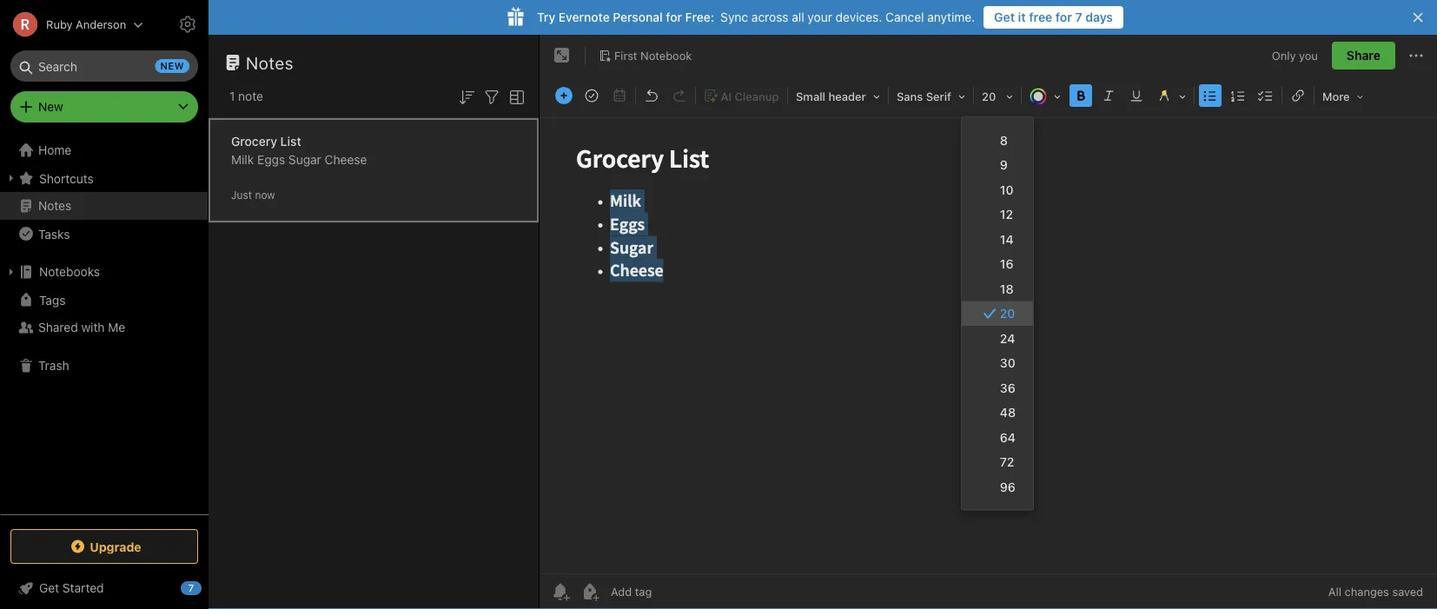 Task type: locate. For each thing, give the bounding box(es) containing it.
started
[[62, 581, 104, 595]]

only you
[[1272, 49, 1319, 62]]

upgrade
[[90, 540, 141, 554]]

Font color field
[[1024, 83, 1067, 109]]

7 left days
[[1076, 10, 1083, 24]]

Highlight field
[[1151, 83, 1193, 109]]

24 link
[[962, 326, 1034, 351]]

20 inside field
[[982, 90, 996, 103]]

shared with me
[[38, 320, 125, 335]]

with
[[81, 320, 105, 335]]

for left 'free:'
[[666, 10, 682, 24]]

20 up 8 link at right
[[982, 90, 996, 103]]

24
[[1000, 331, 1016, 346]]

numbered list image
[[1227, 83, 1251, 108]]

notes
[[246, 52, 294, 73], [38, 199, 71, 213]]

new
[[38, 100, 63, 114]]

0 vertical spatial 20
[[982, 90, 996, 103]]

shared
[[38, 320, 78, 335]]

eggs
[[257, 153, 285, 167]]

personal
[[613, 10, 663, 24]]

1 vertical spatial 20
[[1000, 306, 1016, 321]]

More field
[[1317, 83, 1371, 109]]

get started
[[39, 581, 104, 595]]

grocery
[[231, 134, 277, 149]]

1 horizontal spatial get
[[995, 10, 1015, 24]]

notes link
[[0, 192, 208, 220]]

get inside button
[[995, 10, 1015, 24]]

serif
[[926, 90, 952, 103]]

milk
[[231, 153, 254, 167]]

96
[[1000, 480, 1016, 494]]

1 note
[[229, 89, 263, 103]]

click to collapse image
[[202, 577, 215, 598]]

18
[[1000, 282, 1014, 296]]

notes up the tasks
[[38, 199, 71, 213]]

shared with me link
[[0, 314, 208, 342]]

1 vertical spatial get
[[39, 581, 59, 595]]

free
[[1029, 10, 1053, 24]]

Sort options field
[[456, 85, 477, 108]]

16 link
[[962, 252, 1034, 276]]

for
[[666, 10, 682, 24], [1056, 10, 1073, 24]]

all
[[1329, 585, 1342, 598]]

get it free for 7 days
[[995, 10, 1114, 24]]

tree
[[0, 136, 209, 514]]

only
[[1272, 49, 1297, 62]]

small
[[796, 90, 826, 103]]

try
[[537, 10, 556, 24]]

for right free on the right top
[[1056, 10, 1073, 24]]

9
[[1000, 158, 1008, 172]]

get for get started
[[39, 581, 59, 595]]

notes up note
[[246, 52, 294, 73]]

me
[[108, 320, 125, 335]]

now
[[255, 189, 275, 201]]

1 horizontal spatial 7
[[1076, 10, 1083, 24]]

48
[[1000, 406, 1016, 420]]

Account field
[[0, 7, 144, 42]]

7 inside button
[[1076, 10, 1083, 24]]

View options field
[[502, 85, 528, 108]]

anytime.
[[928, 10, 975, 24]]

8 link
[[962, 128, 1034, 153]]

0 horizontal spatial notes
[[38, 199, 71, 213]]

Font family field
[[891, 83, 972, 109]]

small header
[[796, 90, 866, 103]]

9 link
[[962, 153, 1034, 177]]

underline image
[[1125, 83, 1149, 108]]

just now
[[231, 189, 275, 201]]

checklist image
[[1254, 83, 1279, 108]]

new
[[160, 60, 184, 72]]

sync
[[721, 10, 749, 24]]

1 for from the left
[[666, 10, 682, 24]]

1 vertical spatial 7
[[188, 583, 194, 594]]

trash
[[38, 359, 69, 373]]

bulleted list image
[[1199, 83, 1223, 108]]

tree containing home
[[0, 136, 209, 514]]

get inside help and learning task checklist field
[[39, 581, 59, 595]]

changes
[[1345, 585, 1390, 598]]

20 inside menu item
[[1000, 306, 1016, 321]]

7 left click to collapse 'image'
[[188, 583, 194, 594]]

expand note image
[[552, 45, 573, 66]]

add a reminder image
[[550, 582, 571, 602]]

1
[[229, 89, 235, 103]]

more actions image
[[1406, 45, 1427, 66]]

96 link
[[962, 475, 1034, 499]]

get
[[995, 10, 1015, 24], [39, 581, 59, 595]]

Add tag field
[[609, 585, 740, 599]]

8
[[1000, 133, 1008, 147]]

ruby
[[46, 18, 73, 31]]

1 horizontal spatial for
[[1056, 10, 1073, 24]]

20
[[982, 90, 996, 103], [1000, 306, 1016, 321]]

try evernote personal for free: sync across all your devices. cancel anytime.
[[537, 10, 975, 24]]

evernote
[[559, 10, 610, 24]]

20 up 24
[[1000, 306, 1016, 321]]

get left started
[[39, 581, 59, 595]]

10 link
[[962, 177, 1034, 202]]

0 horizontal spatial 7
[[188, 583, 194, 594]]

1 vertical spatial notes
[[38, 199, 71, 213]]

0 horizontal spatial get
[[39, 581, 59, 595]]

Add filters field
[[482, 85, 502, 108]]

30 link
[[962, 351, 1034, 376]]

trash link
[[0, 352, 208, 380]]

1 horizontal spatial 20
[[1000, 306, 1016, 321]]

0 horizontal spatial for
[[666, 10, 682, 24]]

undo image
[[640, 83, 664, 108]]

16
[[1000, 257, 1014, 271]]

notebooks link
[[0, 258, 208, 286]]

insert link image
[[1287, 83, 1311, 108]]

add filters image
[[482, 87, 502, 108]]

Help and Learning task checklist field
[[0, 575, 209, 602]]

18 link
[[962, 276, 1034, 301]]

sugar
[[289, 153, 322, 167]]

2 for from the left
[[1056, 10, 1073, 24]]

0 horizontal spatial 20
[[982, 90, 996, 103]]

get left it
[[995, 10, 1015, 24]]

add tag image
[[580, 582, 601, 602]]

0 vertical spatial 7
[[1076, 10, 1083, 24]]

devices.
[[836, 10, 883, 24]]

days
[[1086, 10, 1114, 24]]

for inside button
[[1056, 10, 1073, 24]]

0 vertical spatial notes
[[246, 52, 294, 73]]

tasks
[[38, 227, 70, 241]]

12 link
[[962, 202, 1034, 227]]

0 vertical spatial get
[[995, 10, 1015, 24]]

Search text field
[[23, 50, 186, 82]]

first notebook
[[615, 49, 692, 62]]

your
[[808, 10, 833, 24]]



Task type: vqa. For each thing, say whether or not it's contained in the screenshot.
64 link
yes



Task type: describe. For each thing, give the bounding box(es) containing it.
10
[[1000, 183, 1014, 197]]

header
[[829, 90, 866, 103]]

64 link
[[962, 425, 1034, 450]]

tags
[[39, 293, 66, 307]]

get for get it free for 7 days
[[995, 10, 1015, 24]]

7 inside help and learning task checklist field
[[188, 583, 194, 594]]

list
[[280, 134, 301, 149]]

upgrade button
[[10, 529, 198, 564]]

notes inside tree
[[38, 199, 71, 213]]

30
[[1000, 356, 1016, 370]]

sans serif
[[897, 90, 952, 103]]

get it free for 7 days button
[[984, 6, 1124, 29]]

new search field
[[23, 50, 190, 82]]

shortcuts button
[[0, 164, 208, 192]]

milk eggs sugar cheese
[[231, 153, 367, 167]]

Note Editor text field
[[540, 118, 1438, 574]]

just
[[231, 189, 252, 201]]

saved
[[1393, 585, 1424, 598]]

sans
[[897, 90, 923, 103]]

note window element
[[540, 35, 1438, 609]]

36
[[1000, 381, 1016, 395]]

notebook
[[641, 49, 692, 62]]

8 9 10
[[1000, 133, 1014, 197]]

Heading level field
[[790, 83, 887, 109]]

1 horizontal spatial notes
[[246, 52, 294, 73]]

for for 7
[[1056, 10, 1073, 24]]

across
[[752, 10, 789, 24]]

dropdown list menu
[[962, 128, 1034, 499]]

tasks button
[[0, 220, 208, 248]]

20 link
[[962, 301, 1034, 326]]

settings image
[[177, 14, 198, 35]]

it
[[1018, 10, 1026, 24]]

20 menu item
[[962, 301, 1034, 326]]

more
[[1323, 90, 1351, 103]]

first
[[615, 49, 638, 62]]

first notebook button
[[593, 43, 698, 68]]

home link
[[0, 136, 209, 164]]

grocery list
[[231, 134, 301, 149]]

72 link
[[962, 450, 1034, 475]]

Font size field
[[976, 83, 1020, 109]]

share button
[[1333, 42, 1396, 70]]

share
[[1347, 48, 1381, 63]]

14 link
[[962, 227, 1034, 252]]

72
[[1000, 455, 1015, 469]]

task image
[[580, 83, 604, 108]]

all
[[792, 10, 805, 24]]

free:
[[686, 10, 715, 24]]

italic image
[[1097, 83, 1121, 108]]

anderson
[[76, 18, 126, 31]]

all changes saved
[[1329, 585, 1424, 598]]

shortcuts
[[39, 171, 94, 185]]

36 link
[[962, 376, 1034, 400]]

More actions field
[[1406, 42, 1427, 70]]

48 link
[[962, 400, 1034, 425]]

14
[[1000, 232, 1014, 246]]

expand notebooks image
[[4, 265, 18, 279]]

ruby anderson
[[46, 18, 126, 31]]

64
[[1000, 430, 1016, 445]]

12
[[1000, 207, 1014, 222]]

note
[[238, 89, 263, 103]]

cancel
[[886, 10, 924, 24]]

new button
[[10, 91, 198, 123]]

cheese
[[325, 153, 367, 167]]

home
[[38, 143, 71, 157]]

notebooks
[[39, 265, 100, 279]]

you
[[1300, 49, 1319, 62]]

bold image
[[1069, 83, 1094, 108]]

for for free:
[[666, 10, 682, 24]]

Insert field
[[551, 83, 577, 108]]



